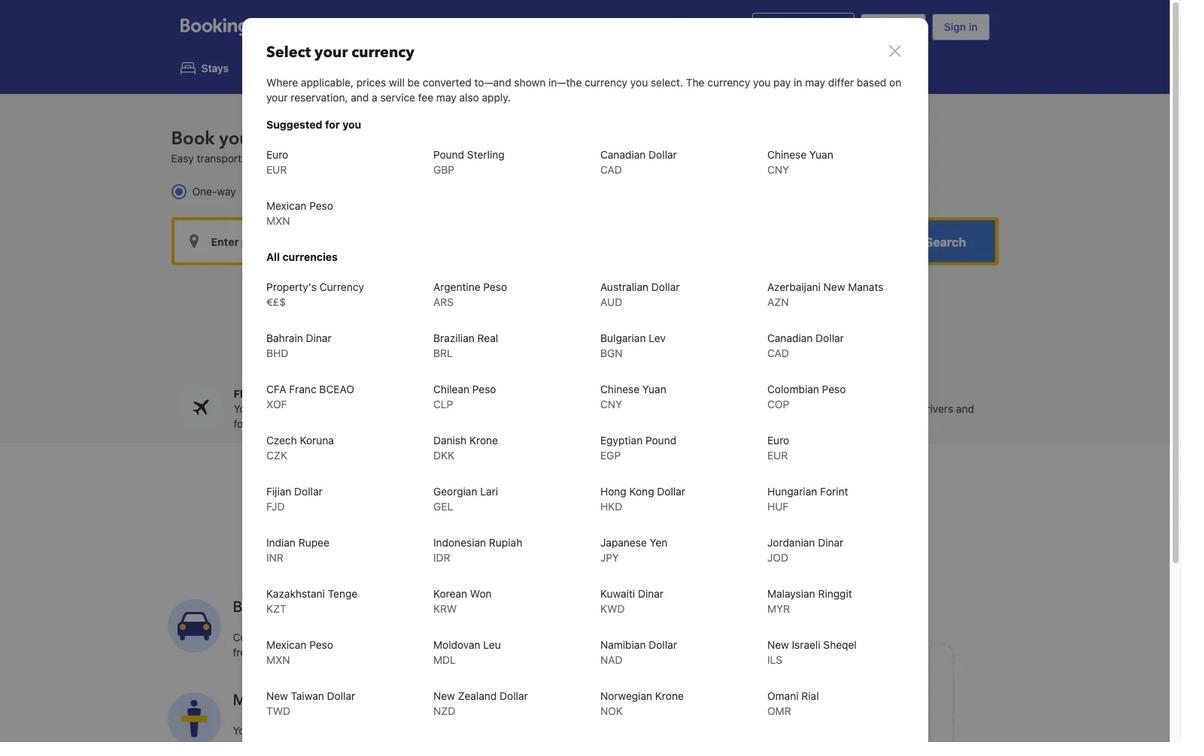 Task type: locate. For each thing, give the bounding box(es) containing it.
leu
[[483, 639, 501, 652]]

2 your from the left
[[512, 403, 534, 416]]

and inside book your airport taxi easy transportation between the airport and your accommodations
[[367, 152, 385, 165]]

lari
[[480, 485, 498, 498]]

dinar for jordanian dinar jod
[[818, 536, 843, 549]]

inr
[[266, 552, 283, 564]]

currency up prices
[[351, 42, 414, 62]]

2 horizontal spatial driver
[[495, 725, 523, 738]]

fijian
[[266, 485, 291, 498]]

mexican
[[266, 199, 306, 212], [266, 639, 306, 652]]

for inside flight tracking your driver will track your flight and wait for you if it's delayed
[[234, 418, 247, 431]]

1 horizontal spatial on
[[889, 76, 901, 89]]

track
[[308, 403, 332, 416], [544, 725, 569, 738]]

0 vertical spatial chinese
[[767, 148, 806, 161]]

0 vertical spatial mexican
[[266, 199, 306, 212]]

krone inside norwegian krone nok
[[655, 690, 683, 703]]

mexican peso mxn up all currencies at the top of the page
[[266, 199, 333, 227]]

nok
[[600, 705, 623, 718]]

track inside you'll be met on arrival and taken to your vehicle. the driver will track your flight, so they'll be waiting if it's delayed
[[544, 725, 569, 738]]

dollar right australian
[[651, 281, 679, 293]]

list your property
[[759, 20, 848, 33]]

for for tracking
[[234, 418, 247, 431]]

on up so
[[299, 725, 311, 738]]

0 vertical spatial dinar
[[306, 332, 331, 345]]

krone for danish krone dkk
[[469, 434, 498, 447]]

peso right 24
[[309, 639, 333, 652]]

dinar right jordanian on the bottom
[[818, 536, 843, 549]]

your right kzt
[[295, 598, 326, 618]]

all
[[266, 251, 280, 263]]

will down tracking
[[289, 403, 305, 416]]

peso right chilean
[[472, 383, 496, 396]]

mexican peso mxn up the taiwan
[[266, 639, 333, 667]]

danish
[[433, 434, 466, 447]]

1 horizontal spatial book
[[721, 681, 746, 693]]

it
[[697, 577, 704, 590]]

koruna
[[299, 434, 334, 447]]

your up applicable, at the left top
[[314, 42, 347, 62]]

required
[[612, 418, 653, 431]]

your down "bceao"
[[335, 403, 357, 416]]

1 horizontal spatial flight
[[365, 62, 393, 75]]

driver inside you'll be met on arrival and taken to your vehicle. the driver will track your flight, so they'll be waiting if it's delayed
[[495, 725, 523, 738]]

and left a on the top of page
[[350, 91, 369, 104]]

0 vertical spatial driver
[[258, 403, 286, 416]]

shown
[[514, 76, 545, 89]]

in right sign
[[969, 20, 978, 33]]

tenge
[[327, 588, 357, 600]]

bceao
[[319, 383, 354, 396]]

delayed inside flight tracking your driver will track your flight and wait for you if it's delayed
[[297, 418, 335, 431]]

your down where at the left
[[266, 91, 287, 104]]

taxi inside book your airport taxi easy transportation between the airport and your accommodations
[[322, 127, 352, 151]]

airport for booking
[[329, 598, 376, 618]]

euro eur down the cop
[[767, 434, 789, 462]]

new up ils at the right bottom of the page
[[767, 639, 789, 652]]

book inside book your airport taxi easy transportation between the airport and your accommodations
[[171, 127, 215, 151]]

book online
[[721, 681, 778, 693]]

search button
[[896, 221, 996, 263]]

peso right argentine
[[483, 281, 507, 293]]

0 vertical spatial may
[[805, 76, 825, 89]]

1 horizontal spatial the
[[686, 76, 704, 89]]

in inside where applicable, prices will be converted to—and shown in—the currency you select. the currency you pay in may differ based on your reservation, and a service fee may also apply.
[[793, 76, 802, 89]]

dinar
[[306, 332, 331, 345], [818, 536, 843, 549], [638, 588, 663, 600]]

free
[[233, 647, 252, 659]]

if
[[270, 418, 277, 431], [387, 740, 393, 743]]

1 vertical spatial if
[[387, 740, 393, 743]]

chinese down pay
[[767, 148, 806, 161]]

for
[[325, 118, 340, 131], [234, 418, 247, 431], [545, 632, 559, 644]]

0 horizontal spatial chinese
[[600, 383, 639, 396]]

sign in link
[[932, 14, 990, 41]]

0 horizontal spatial for
[[234, 418, 247, 431]]

ils
[[767, 654, 782, 667]]

0 vertical spatial is
[[564, 403, 572, 416]]

eur left the
[[266, 163, 287, 176]]

may
[[805, 76, 825, 89], [436, 91, 456, 104]]

delayed up koruna
[[297, 418, 335, 431]]

will down flight + hotel
[[389, 76, 404, 89]]

no right –
[[677, 403, 689, 416]]

your inside your price is confirmed up front – no extra costs, no cash required
[[512, 403, 534, 416]]

is right price
[[564, 403, 572, 416]]

0 vertical spatial on
[[889, 76, 901, 89]]

0 horizontal spatial in
[[793, 76, 802, 89]]

1 vertical spatial be
[[262, 725, 274, 738]]

no left cash
[[571, 418, 584, 431]]

book up easy
[[171, 127, 215, 151]]

apply.
[[482, 91, 510, 104]]

track inside flight tracking your driver will track your flight and wait for you if it's delayed
[[308, 403, 332, 416]]

book left "online"
[[721, 681, 746, 693]]

will down new zealand dollar nzd
[[526, 725, 541, 738]]

immediate.
[[309, 632, 363, 644]]

1 horizontal spatial for
[[325, 118, 340, 131]]

1 horizontal spatial currency
[[584, 76, 627, 89]]

2 vertical spatial dinar
[[638, 588, 663, 600]]

plans
[[399, 632, 425, 644]]

1 vertical spatial no
[[571, 418, 584, 431]]

zealand
[[457, 690, 496, 703]]

you down reservation,
[[342, 118, 361, 131]]

new inside new taiwan dollar twd
[[266, 690, 288, 703]]

be up flight,
[[262, 725, 274, 738]]

in right pay
[[793, 76, 802, 89]]

select your currency dialog
[[242, 18, 928, 743]]

1 vertical spatial yuan
[[642, 383, 666, 396]]

may down "converted"
[[436, 91, 456, 104]]

dinar right kuwaiti
[[638, 588, 663, 600]]

mxn down confirmation
[[266, 654, 290, 667]]

is up hours
[[299, 632, 306, 644]]

japanese yen jpy
[[600, 536, 667, 564]]

0 horizontal spatial will
[[289, 403, 305, 416]]

0 vertical spatial the
[[686, 76, 704, 89]]

your up extra at the left of page
[[512, 403, 534, 416]]

chilean peso clp
[[433, 383, 496, 411]]

kuwaiti
[[600, 588, 635, 600]]

on right based
[[889, 76, 901, 89]]

idr
[[433, 552, 450, 564]]

0 horizontal spatial dinar
[[306, 332, 331, 345]]

driver down new zealand dollar nzd
[[495, 725, 523, 738]]

up inside your price is confirmed up front – no extra costs, no cash required
[[627, 403, 639, 416]]

hong kong dollar hkd
[[600, 485, 685, 513]]

0 horizontal spatial the
[[473, 725, 492, 738]]

azerbaijani new manats azn
[[767, 281, 883, 308]]

0 vertical spatial delayed
[[297, 418, 335, 431]]

0 vertical spatial in
[[969, 20, 978, 33]]

1 vertical spatial transportation
[[486, 491, 643, 524]]

tried and true service we work with professional drivers and have 24/7 customer care
[[790, 388, 974, 431]]

1 horizontal spatial transportation
[[486, 491, 643, 524]]

peso inside chilean peso clp
[[472, 383, 496, 396]]

dollar right zealand
[[499, 690, 528, 703]]

flight left cfa
[[234, 388, 263, 401]]

omr
[[767, 705, 791, 718]]

2 mexican from the top
[[266, 639, 306, 652]]

peso down the
[[309, 199, 333, 212]]

if inside flight tracking your driver will track your flight and wait for you if it's delayed
[[270, 418, 277, 431]]

0 vertical spatial euro
[[266, 148, 288, 161]]

sterling
[[467, 148, 504, 161]]

delayed down vehicle.
[[413, 740, 451, 743]]

1 vertical spatial canadian
[[767, 332, 812, 345]]

yuan down differ
[[809, 148, 833, 161]]

prices
[[356, 76, 386, 89]]

dollar right kong
[[657, 485, 685, 498]]

if down taken
[[387, 740, 393, 743]]

up inside confirmation is immediate. if your plans change, you can cancel for free up to 24 hours before your scheduled pickup time
[[255, 647, 267, 659]]

dinar inside bahrain dinar bhd
[[306, 332, 331, 345]]

currencies
[[282, 251, 337, 263]]

and left wait
[[387, 403, 405, 416]]

new inside new zealand dollar nzd
[[433, 690, 455, 703]]

driver
[[258, 403, 286, 416], [329, 691, 370, 711], [495, 725, 523, 738]]

krone right danish
[[469, 434, 498, 447]]

and right the
[[367, 152, 385, 165]]

yuan
[[809, 148, 833, 161], [642, 383, 666, 396]]

and right 'drivers' on the right of page
[[956, 403, 974, 416]]

0 vertical spatial mxn
[[266, 214, 290, 227]]

book for your
[[171, 127, 215, 151]]

taxi
[[322, 127, 352, 151], [380, 598, 404, 618]]

and up waiting
[[346, 725, 364, 738]]

1 horizontal spatial delayed
[[413, 740, 451, 743]]

up down confirmation
[[255, 647, 267, 659]]

1 vertical spatial is
[[299, 632, 306, 644]]

eur up hungarian
[[767, 449, 788, 462]]

if
[[366, 632, 372, 644]]

0 horizontal spatial service
[[380, 91, 415, 104]]

on inside you'll be met on arrival and taken to your vehicle. the driver will track your flight, so they'll be waiting if it's delayed
[[299, 725, 311, 738]]

azerbaijani
[[767, 281, 820, 293]]

1 vertical spatial euro
[[767, 434, 789, 447]]

flight inside flight tracking your driver will track your flight and wait for you if it's delayed
[[234, 388, 263, 401]]

peso inside argentine peso ars
[[483, 281, 507, 293]]

0 vertical spatial chinese yuan cny
[[767, 148, 833, 176]]

and inside you'll be met on arrival and taken to your vehicle. the driver will track your flight, so they'll be waiting if it's delayed
[[346, 725, 364, 738]]

kwd
[[600, 603, 624, 615]]

will
[[389, 76, 404, 89], [289, 403, 305, 416], [526, 725, 541, 738]]

pound down front
[[645, 434, 676, 447]]

to left 24
[[270, 647, 280, 659]]

canadian dollar cad
[[600, 148, 677, 176], [767, 332, 844, 360]]

0 vertical spatial yuan
[[809, 148, 833, 161]]

1 horizontal spatial is
[[564, 403, 572, 416]]

dollar right the taiwan
[[327, 690, 355, 703]]

0 vertical spatial up
[[627, 403, 639, 416]]

1 horizontal spatial euro eur
[[767, 434, 789, 462]]

1 vertical spatial euro eur
[[767, 434, 789, 462]]

yuan up front
[[642, 383, 666, 396]]

0 horizontal spatial yuan
[[642, 383, 666, 396]]

indian
[[266, 536, 295, 549]]

will inside you'll be met on arrival and taken to your vehicle. the driver will track your flight, so they'll be waiting if it's delayed
[[526, 725, 541, 738]]

cny
[[767, 163, 789, 176], [600, 398, 622, 411]]

mexican peso mxn
[[266, 199, 333, 227], [266, 639, 333, 667]]

currency right in—the
[[584, 76, 627, 89]]

on
[[889, 76, 901, 89], [299, 725, 311, 738]]

1 horizontal spatial eur
[[767, 449, 788, 462]]

0 vertical spatial be
[[407, 76, 419, 89]]

1 horizontal spatial it's
[[396, 740, 411, 743]]

customer
[[841, 418, 886, 431]]

0 vertical spatial for
[[325, 118, 340, 131]]

2 horizontal spatial will
[[526, 725, 541, 738]]

usd
[[628, 20, 653, 34]]

0 horizontal spatial transportation
[[197, 152, 266, 165]]

the
[[686, 76, 704, 89], [473, 725, 492, 738]]

service up professional
[[866, 388, 903, 401]]

0 horizontal spatial canadian dollar cad
[[600, 148, 677, 176]]

applicable,
[[301, 76, 353, 89]]

japanese
[[600, 536, 647, 549]]

scheduled
[[387, 647, 438, 659]]

0 vertical spatial pound
[[433, 148, 464, 161]]

your left vehicle.
[[409, 725, 431, 738]]

booking airport taxi image
[[640, 571, 956, 743], [167, 600, 221, 653], [167, 693, 221, 743]]

fijian dollar fjd
[[266, 485, 322, 513]]

krone inside danish krone dkk
[[469, 434, 498, 447]]

–
[[668, 403, 674, 416]]

0 horizontal spatial to
[[270, 647, 280, 659]]

2 horizontal spatial currency
[[707, 76, 750, 89]]

1 horizontal spatial chinese yuan cny
[[767, 148, 833, 176]]

how does it work?
[[646, 577, 735, 590]]

0 horizontal spatial euro eur
[[266, 148, 288, 176]]

1 horizontal spatial canadian dollar cad
[[767, 332, 844, 360]]

for inside confirmation is immediate. if your plans change, you can cancel for free up to 24 hours before your scheduled pickup time
[[545, 632, 559, 644]]

1 horizontal spatial cad
[[767, 347, 789, 360]]

kazakhstani
[[266, 588, 325, 600]]

you left pay
[[753, 76, 770, 89]]

ars
[[433, 296, 453, 308]]

2 vertical spatial driver
[[495, 725, 523, 738]]

2 vertical spatial will
[[526, 725, 541, 738]]

indian rupee inr
[[266, 536, 329, 564]]

may left differ
[[805, 76, 825, 89]]

driver up arrival
[[329, 691, 370, 711]]

the right select. at the right top of page
[[686, 76, 704, 89]]

to
[[270, 647, 280, 659], [397, 725, 406, 738]]

1 vertical spatial mexican peso mxn
[[266, 639, 333, 667]]

dollar inside new taiwan dollar twd
[[327, 690, 355, 703]]

easy
[[171, 152, 194, 165]]

dollar right namibian
[[648, 639, 677, 652]]

dollar inside new zealand dollar nzd
[[499, 690, 528, 703]]

0 vertical spatial no
[[677, 403, 689, 416]]

new up twd
[[266, 690, 288, 703]]

flight for flight tracking your driver will track your flight and wait for you if it's delayed
[[234, 388, 263, 401]]

euro down suggested
[[266, 148, 288, 161]]

change,
[[428, 632, 467, 644]]

new for new zealand dollar nzd
[[433, 690, 455, 703]]

you left select. at the right top of page
[[630, 76, 648, 89]]

true
[[842, 388, 863, 401]]

you inside confirmation is immediate. if your plans change, you can cancel for free up to 24 hours before your scheduled pickup time
[[470, 632, 487, 644]]

will inside where applicable, prices will be converted to—and shown in—the currency you select. the currency you pay in may differ based on your reservation, and a service fee may also apply.
[[389, 76, 404, 89]]

be down arrival
[[334, 740, 347, 743]]

driver inside flight tracking your driver will track your flight and wait for you if it's delayed
[[258, 403, 286, 416]]

airport up "between"
[[261, 127, 317, 151]]

dinar inside jordanian dinar jod
[[818, 536, 843, 549]]

flight
[[360, 403, 384, 416]]

chinese up confirmed
[[600, 383, 639, 396]]

0 vertical spatial it's
[[279, 418, 294, 431]]

book for online
[[721, 681, 746, 693]]

1 vertical spatial track
[[544, 725, 569, 738]]

0 vertical spatial to
[[270, 647, 280, 659]]

xof
[[266, 398, 287, 411]]

1 horizontal spatial if
[[387, 740, 393, 743]]

0 horizontal spatial book
[[171, 127, 215, 151]]

australian dollar aud
[[600, 281, 679, 308]]

your inside where applicable, prices will be converted to—and shown in—the currency you select. the currency you pay in may differ based on your reservation, and a service fee may also apply.
[[266, 91, 287, 104]]

you down xof on the bottom of the page
[[250, 418, 267, 431]]

1 vertical spatial eur
[[767, 449, 788, 462]]

your left xof on the bottom of the page
[[234, 403, 256, 416]]

1 vertical spatial to
[[397, 725, 406, 738]]

pay
[[773, 76, 791, 89]]

cfa
[[266, 383, 286, 396]]

euro eur down suggested
[[266, 148, 288, 176]]

australian
[[600, 281, 648, 293]]

airport right the
[[332, 152, 364, 165]]

dollar right 'fijian'
[[294, 485, 322, 498]]

0 vertical spatial eur
[[266, 163, 287, 176]]

1 vertical spatial book
[[721, 681, 746, 693]]

1 horizontal spatial service
[[866, 388, 903, 401]]

new left manats
[[823, 281, 845, 293]]

1 vertical spatial taxi
[[380, 598, 404, 618]]

kuwaiti dinar kwd
[[600, 588, 663, 615]]

1 vertical spatial will
[[289, 403, 305, 416]]

0 vertical spatial cny
[[767, 163, 789, 176]]

1 vertical spatial the
[[473, 725, 492, 738]]

pickup
[[440, 647, 473, 659]]

taxi up the "plans"
[[380, 598, 404, 618]]

1 horizontal spatial krone
[[655, 690, 683, 703]]

pound inside pound sterling gbp
[[433, 148, 464, 161]]

brazilian
[[433, 332, 474, 345]]

0 horizontal spatial delayed
[[297, 418, 335, 431]]

the inside where applicable, prices will be converted to—and shown in—the currency you select. the currency you pay in may differ based on your reservation, and a service fee may also apply.
[[686, 76, 704, 89]]

rupee
[[298, 536, 329, 549]]

it's right waiting
[[396, 740, 411, 743]]

1 vertical spatial in
[[793, 76, 802, 89]]

1 your from the left
[[234, 403, 256, 416]]

to right taken
[[397, 725, 406, 738]]

0 horizontal spatial flight
[[234, 388, 263, 401]]

1 vertical spatial dinar
[[818, 536, 843, 549]]

it's up czech
[[279, 418, 294, 431]]

1 vertical spatial mxn
[[266, 654, 290, 667]]

mexican up enter pick-up location text field at the top of page
[[266, 199, 306, 212]]

new up nzd
[[433, 690, 455, 703]]

yen
[[649, 536, 667, 549]]

mexican down kzt
[[266, 639, 306, 652]]

on inside where applicable, prices will be converted to—and shown in—the currency you select. the currency you pay in may differ based on your reservation, and a service fee may also apply.
[[889, 76, 901, 89]]

pound up the gbp
[[433, 148, 464, 161]]

0 horizontal spatial may
[[436, 91, 456, 104]]

euro down the cop
[[767, 434, 789, 447]]

0 vertical spatial book
[[171, 127, 215, 151]]

your inside flight tracking your driver will track your flight and wait for you if it's delayed
[[234, 403, 256, 416]]

transportation up jpy
[[486, 491, 643, 524]]

currency left pay
[[707, 76, 750, 89]]

1 vertical spatial flight
[[234, 388, 263, 401]]

1 horizontal spatial pound
[[645, 434, 676, 447]]

new for new israeli sheqel ils
[[767, 639, 789, 652]]

airport for book
[[261, 127, 317, 151]]

before
[[329, 647, 360, 659]]

flight up prices
[[365, 62, 393, 75]]

0 vertical spatial service
[[380, 91, 415, 104]]

2 mxn from the top
[[266, 654, 290, 667]]

airport up if at left
[[329, 598, 376, 618]]

service
[[380, 91, 415, 104], [866, 388, 903, 401]]

list
[[759, 20, 777, 33]]

dinar inside the kuwaiti dinar kwd
[[638, 588, 663, 600]]

up up required
[[627, 403, 639, 416]]

be down hotel
[[407, 76, 419, 89]]

you up time
[[470, 632, 487, 644]]

1 horizontal spatial euro
[[767, 434, 789, 447]]

service right a on the top of page
[[380, 91, 415, 104]]

new inside new israeli sheqel ils
[[767, 639, 789, 652]]

list your property link
[[752, 13, 855, 41]]

dinar right bahrain
[[306, 332, 331, 345]]



Task type: vqa. For each thing, say whether or not it's contained in the screenshot.


Task type: describe. For each thing, give the bounding box(es) containing it.
dollar down azerbaijani new manats azn on the top right
[[815, 332, 844, 345]]

professional
[[858, 403, 917, 416]]

taiwan
[[290, 690, 324, 703]]

tried
[[790, 388, 817, 401]]

your up way
[[219, 127, 257, 151]]

your down if at left
[[363, 647, 384, 659]]

online
[[749, 681, 778, 693]]

malaysian ringgit myr
[[767, 588, 852, 615]]

dollar down select. at the right top of page
[[648, 148, 677, 161]]

it's inside flight tracking your driver will track your flight and wait for you if it's delayed
[[279, 418, 294, 431]]

dollar inside fijian dollar fjd
[[294, 485, 322, 498]]

vehicle.
[[433, 725, 471, 738]]

dollar inside namibian dollar nad
[[648, 639, 677, 652]]

dinar for bahrain dinar bhd
[[306, 332, 331, 345]]

hungarian forint huf
[[767, 485, 848, 513]]

1 horizontal spatial chinese
[[767, 148, 806, 161]]

booking
[[233, 598, 291, 618]]

flight + hotel link
[[331, 51, 443, 85]]

dollar inside "hong kong dollar hkd"
[[657, 485, 685, 498]]

the inside you'll be met on arrival and taken to your vehicle. the driver will track your flight, so they'll be waiting if it's delayed
[[473, 725, 492, 738]]

indonesian
[[433, 536, 486, 549]]

danish krone dkk
[[433, 434, 498, 462]]

24/7
[[816, 418, 838, 431]]

dinar for kuwaiti dinar kwd
[[638, 588, 663, 600]]

0 horizontal spatial be
[[262, 725, 274, 738]]

accommodations
[[412, 152, 495, 165]]

0 horizontal spatial no
[[571, 418, 584, 431]]

real
[[477, 332, 498, 345]]

clp
[[433, 398, 453, 411]]

hkd
[[600, 500, 622, 513]]

you inside flight tracking your driver will track your flight and wait for you if it's delayed
[[250, 418, 267, 431]]

one-way
[[192, 185, 236, 198]]

omani
[[767, 690, 798, 703]]

0 horizontal spatial euro
[[266, 148, 288, 161]]

the
[[313, 152, 329, 165]]

1 horizontal spatial may
[[805, 76, 825, 89]]

your right twd
[[295, 691, 326, 711]]

1 horizontal spatial yuan
[[809, 148, 833, 161]]

0 horizontal spatial chinese yuan cny
[[600, 383, 666, 411]]

booking airport taxi image for booking your airport taxi
[[167, 600, 221, 653]]

be inside where applicable, prices will be converted to—and shown in—the currency you select. the currency you pay in may differ based on your reservation, and a service fee may also apply.
[[407, 76, 419, 89]]

egyptian pound egp
[[600, 434, 676, 462]]

0 horizontal spatial currency
[[351, 42, 414, 62]]

suggested
[[266, 118, 322, 131]]

0 horizontal spatial eur
[[266, 163, 287, 176]]

where
[[266, 76, 298, 89]]

to inside you'll be met on arrival and taken to your vehicle. the driver will track your flight, so they'll be waiting if it's delayed
[[397, 725, 406, 738]]

register link
[[861, 14, 926, 41]]

malaysian
[[767, 588, 815, 600]]

converted
[[422, 76, 471, 89]]

delayed inside you'll be met on arrival and taken to your vehicle. the driver will track your flight, so they'll be waiting if it's delayed
[[413, 740, 451, 743]]

new zealand dollar nzd
[[433, 690, 528, 718]]

costs,
[[539, 418, 569, 431]]

property's
[[266, 281, 316, 293]]

kong
[[629, 485, 654, 498]]

korean
[[433, 588, 467, 600]]

search
[[925, 236, 966, 249]]

taxi for book
[[322, 127, 352, 151]]

is inside confirmation is immediate. if your plans change, you can cancel for free up to 24 hours before your scheduled pickup time
[[299, 632, 306, 644]]

peso inside colombian peso cop
[[822, 383, 846, 396]]

with
[[835, 403, 855, 416]]

1 vertical spatial may
[[436, 91, 456, 104]]

1 vertical spatial cny
[[600, 398, 622, 411]]

ringgit
[[818, 588, 852, 600]]

and inside flight tracking your driver will track your flight and wait for you if it's delayed
[[387, 403, 405, 416]]

cop
[[767, 398, 789, 411]]

it's inside you'll be met on arrival and taken to your vehicle. the driver will track your flight, so they'll be waiting if it's delayed
[[396, 740, 411, 743]]

chilean
[[433, 383, 469, 396]]

2 mexican peso mxn from the top
[[266, 639, 333, 667]]

new for new taiwan dollar twd
[[266, 690, 288, 703]]

forint
[[820, 485, 848, 498]]

gel
[[433, 500, 453, 513]]

does
[[671, 577, 695, 590]]

service inside the tried and true service we work with professional drivers and have 24/7 customer care
[[866, 388, 903, 401]]

1 vertical spatial canadian dollar cad
[[767, 332, 844, 360]]

new inside azerbaijani new manats azn
[[823, 281, 845, 293]]

flight for flight + hotel
[[365, 62, 393, 75]]

sheqel
[[823, 639, 856, 652]]

egp
[[600, 449, 621, 462]]

1 horizontal spatial canadian
[[767, 332, 812, 345]]

0 vertical spatial canadian dollar cad
[[600, 148, 677, 176]]

so
[[288, 740, 299, 743]]

lev
[[648, 332, 665, 345]]

1 horizontal spatial driver
[[329, 691, 370, 711]]

and inside where applicable, prices will be converted to—and shown in—the currency you select. the currency you pay in may differ based on your reservation, and a service fee may also apply.
[[350, 91, 369, 104]]

service inside where applicable, prices will be converted to—and shown in—the currency you select. the currency you pay in may differ based on your reservation, and a service fee may also apply.
[[380, 91, 415, 104]]

fee
[[418, 91, 433, 104]]

for inside select your currency 'dialog'
[[325, 118, 340, 131]]

meeting
[[233, 691, 291, 711]]

omani rial omr
[[767, 690, 819, 718]]

stays link
[[168, 51, 241, 85]]

where applicable, prices will be converted to—and shown in—the currency you select. the currency you pay in may differ based on your reservation, and a service fee may also apply.
[[266, 76, 901, 104]]

krone for norwegian krone nok
[[655, 690, 683, 703]]

1 mxn from the top
[[266, 214, 290, 227]]

cash
[[586, 418, 609, 431]]

1 mexican from the top
[[266, 199, 306, 212]]

1 horizontal spatial cny
[[767, 163, 789, 176]]

1 vertical spatial chinese
[[600, 383, 639, 396]]

your inside "link"
[[780, 20, 802, 33]]

booking.com online hotel reservations image
[[180, 18, 289, 36]]

0 vertical spatial cad
[[600, 163, 622, 176]]

property
[[805, 20, 848, 33]]

indonesian rupiah idr
[[433, 536, 522, 564]]

jpy
[[600, 552, 619, 564]]

1 vertical spatial airport
[[332, 152, 364, 165]]

1 horizontal spatial no
[[677, 403, 689, 416]]

to inside confirmation is immediate. if your plans change, you can cancel for free up to 24 hours before your scheduled pickup time
[[270, 647, 280, 659]]

currency
[[319, 281, 364, 293]]

sign in
[[944, 20, 978, 33]]

1 horizontal spatial be
[[334, 740, 347, 743]]

and up work on the bottom right of page
[[820, 388, 839, 401]]

twd
[[266, 705, 290, 718]]

sign
[[944, 20, 966, 33]]

1 mexican peso mxn from the top
[[266, 199, 333, 227]]

is inside your price is confirmed up front – no extra costs, no cash required
[[564, 403, 572, 416]]

time
[[476, 647, 497, 659]]

norwegian krone nok
[[600, 690, 683, 718]]

extra
[[512, 418, 536, 431]]

dkk
[[433, 449, 454, 462]]

moldovan leu mdl
[[433, 639, 501, 667]]

nzd
[[433, 705, 455, 718]]

select.
[[650, 76, 683, 89]]

suggested for you
[[266, 118, 361, 131]]

colombian
[[767, 383, 819, 396]]

your right if at left
[[375, 632, 396, 644]]

cfa franc bceao xof
[[266, 383, 354, 411]]

taxi for booking
[[380, 598, 404, 618]]

your down you'll
[[233, 740, 254, 743]]

Enter pick-up location text field
[[174, 221, 377, 263]]

property's currency €£$
[[266, 281, 364, 308]]

can
[[490, 632, 508, 644]]

booking your airport taxi
[[233, 598, 404, 618]]

namibian
[[600, 639, 646, 652]]

will inside flight tracking your driver will track your flight and wait for you if it's delayed
[[289, 403, 305, 416]]

aud
[[600, 296, 622, 308]]

flight + hotel
[[365, 62, 431, 75]]

+
[[395, 62, 402, 75]]

0 horizontal spatial canadian
[[600, 148, 645, 161]]

for for is
[[545, 632, 559, 644]]

bgn
[[600, 347, 622, 360]]

booking airport taxi image for meeting your driver
[[167, 693, 221, 743]]

wait
[[408, 403, 428, 416]]

your inside flight tracking your driver will track your flight and wait for you if it's delayed
[[335, 403, 357, 416]]

your left the gbp
[[388, 152, 409, 165]]

transportation inside book your airport taxi easy transportation between the airport and your accommodations
[[197, 152, 266, 165]]

pound inside egyptian pound egp
[[645, 434, 676, 447]]

flight,
[[257, 740, 285, 743]]

0 vertical spatial euro eur
[[266, 148, 288, 176]]

in inside "link"
[[969, 20, 978, 33]]

reservation,
[[290, 91, 348, 104]]

czech koruna czk
[[266, 434, 334, 462]]

close the list of currencies image
[[886, 42, 904, 60]]

dollar inside australian dollar aud
[[651, 281, 679, 293]]

bulgarian lev bgn
[[600, 332, 665, 360]]

gbp
[[433, 163, 454, 176]]

brazilian real brl
[[433, 332, 498, 360]]

egyptian
[[600, 434, 642, 447]]

if inside you'll be met on arrival and taken to your vehicle. the driver will track your flight, so they'll be waiting if it's delayed
[[387, 740, 393, 743]]



